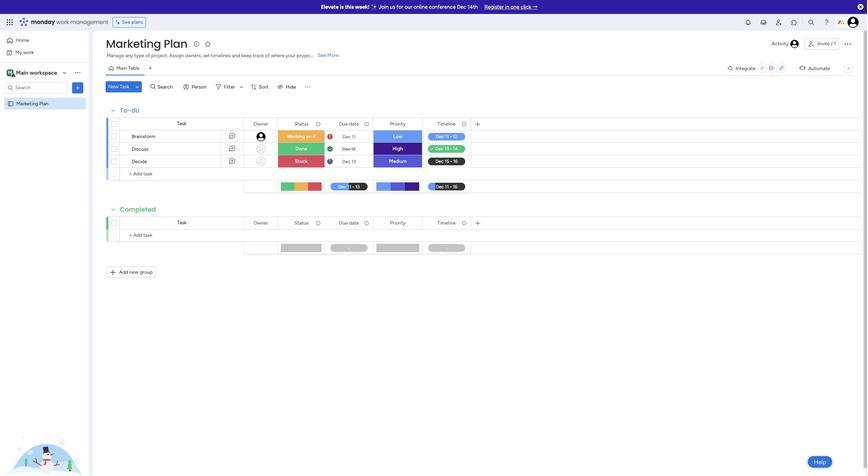 Task type: locate. For each thing, give the bounding box(es) containing it.
date
[[349, 121, 359, 127], [349, 220, 359, 226]]

column information image for first status field from the bottom of the page
[[316, 220, 321, 226]]

1 vertical spatial priority field
[[389, 219, 408, 227]]

0 horizontal spatial of
[[145, 53, 150, 59]]

status
[[295, 121, 309, 127], [295, 220, 309, 226]]

main
[[117, 65, 127, 71], [16, 69, 28, 76]]

to-
[[120, 106, 131, 115]]

1 vertical spatial work
[[23, 49, 34, 55]]

0 vertical spatial due
[[339, 121, 348, 127]]

1 vertical spatial status field
[[293, 219, 311, 227]]

0 vertical spatial task
[[120, 84, 129, 90]]

1 vertical spatial timeline
[[438, 220, 456, 226]]

1 horizontal spatial plan
[[164, 36, 188, 52]]

date for completed
[[349, 220, 359, 226]]

see
[[122, 19, 130, 25], [318, 52, 326, 58]]

stuck
[[295, 158, 308, 164]]

m
[[8, 70, 12, 76]]

0 vertical spatial plan
[[164, 36, 188, 52]]

1 vertical spatial status
[[295, 220, 309, 226]]

see more link
[[317, 52, 340, 59]]

task
[[120, 84, 129, 90], [177, 121, 187, 127], [177, 220, 187, 226]]

working
[[287, 134, 305, 140]]

0 vertical spatial status field
[[293, 120, 311, 128]]

0 vertical spatial timeline field
[[436, 120, 458, 128]]

dec for dec 13
[[343, 159, 351, 164]]

due date field for completed
[[338, 219, 361, 227]]

2 owner from the top
[[254, 220, 268, 226]]

priority for completed
[[390, 220, 406, 226]]

0 vertical spatial status
[[295, 121, 309, 127]]

person
[[192, 84, 207, 90]]

dec for dec 11
[[343, 134, 351, 139]]

workspace selection element
[[7, 69, 58, 78]]

sort button
[[248, 81, 273, 92]]

0 horizontal spatial plan
[[39, 101, 49, 107]]

1 vertical spatial marketing plan
[[16, 101, 49, 107]]

2 timeline from the top
[[438, 220, 456, 226]]

dec
[[457, 4, 467, 10], [343, 134, 351, 139], [343, 146, 351, 152], [343, 159, 351, 164]]

1 priority from the top
[[390, 121, 406, 127]]

plan
[[164, 36, 188, 52], [39, 101, 49, 107]]

workspace image
[[7, 69, 14, 77]]

assign
[[169, 53, 184, 59]]

1 due date field from the top
[[338, 120, 361, 128]]

2 due date from the top
[[339, 220, 359, 226]]

work inside button
[[23, 49, 34, 55]]

workspace options image
[[74, 69, 81, 76]]

11
[[352, 134, 356, 139]]

1 date from the top
[[349, 121, 359, 127]]

0 vertical spatial see
[[122, 19, 130, 25]]

Completed field
[[118, 205, 158, 214]]

filter button
[[213, 81, 246, 92]]

0 vertical spatial due date
[[339, 121, 359, 127]]

apps image
[[791, 19, 798, 26]]

0 vertical spatial owner
[[254, 121, 268, 127]]

dec 13
[[343, 159, 356, 164]]

project.
[[151, 53, 168, 59]]

1 vertical spatial plan
[[39, 101, 49, 107]]

plan up assign
[[164, 36, 188, 52]]

any
[[125, 53, 133, 59]]

work for monday
[[56, 18, 69, 26]]

1 timeline from the top
[[438, 121, 456, 127]]

main right 'workspace' icon
[[16, 69, 28, 76]]

1 horizontal spatial see
[[318, 52, 326, 58]]

see plans
[[122, 19, 143, 25]]

hide button
[[275, 81, 300, 92]]

christina overa image
[[848, 17, 859, 28]]

priority
[[390, 121, 406, 127], [390, 220, 406, 226]]

new task
[[108, 84, 129, 90]]

and
[[232, 53, 240, 59]]

1 horizontal spatial work
[[56, 18, 69, 26]]

0 horizontal spatial work
[[23, 49, 34, 55]]

online
[[414, 4, 428, 10]]

column information image for first status field
[[316, 121, 321, 127]]

Search field
[[156, 82, 177, 92]]

invite / 1 button
[[805, 38, 840, 50]]

plan inside list box
[[39, 101, 49, 107]]

Timeline field
[[436, 120, 458, 128], [436, 219, 458, 227]]

due for to-do
[[339, 121, 348, 127]]

work right my
[[23, 49, 34, 55]]

person button
[[181, 81, 211, 92]]

main for main table
[[117, 65, 127, 71]]

due date for completed
[[339, 220, 359, 226]]

menu image
[[305, 83, 312, 90]]

2 timeline field from the top
[[436, 219, 458, 227]]

marketing plan
[[106, 36, 188, 52], [16, 101, 49, 107]]

1 vertical spatial see
[[318, 52, 326, 58]]

keep
[[241, 53, 252, 59]]

marketing plan down "search in workspace" field
[[16, 101, 49, 107]]

task for completed
[[177, 220, 187, 226]]

column information image
[[462, 121, 467, 127], [364, 220, 370, 226], [462, 220, 467, 226]]

main inside workspace selection element
[[16, 69, 28, 76]]

1 vertical spatial date
[[349, 220, 359, 226]]

dec left the 14th
[[457, 4, 467, 10]]

12
[[352, 146, 356, 152]]

register in one click →
[[485, 4, 538, 10]]

0 horizontal spatial marketing
[[16, 101, 38, 107]]

0 vertical spatial priority
[[390, 121, 406, 127]]

1 vertical spatial due date
[[339, 220, 359, 226]]

timeline field for to-do
[[436, 120, 458, 128]]

see plans button
[[113, 17, 146, 28]]

option
[[0, 97, 89, 99]]

→
[[533, 4, 538, 10]]

options image
[[74, 84, 81, 91], [364, 118, 369, 130], [364, 217, 369, 229], [461, 217, 466, 229]]

0 vertical spatial due date field
[[338, 120, 361, 128]]

2 due date field from the top
[[338, 219, 361, 227]]

timeline
[[438, 121, 456, 127], [438, 220, 456, 226]]

plan down "search in workspace" field
[[39, 101, 49, 107]]

invite / 1
[[818, 41, 837, 47]]

main inside main table button
[[117, 65, 127, 71]]

1 horizontal spatial main
[[117, 65, 127, 71]]

v2 search image
[[151, 83, 156, 91]]

owner
[[254, 121, 268, 127], [254, 220, 268, 226]]

due
[[339, 121, 348, 127], [339, 220, 348, 226]]

column information image
[[316, 121, 321, 127], [364, 121, 370, 127], [316, 220, 321, 226]]

dec 11
[[343, 134, 356, 139]]

our
[[405, 4, 413, 10]]

2 due from the top
[[339, 220, 348, 226]]

see left "more"
[[318, 52, 326, 58]]

14th
[[468, 4, 478, 10]]

see for see more
[[318, 52, 326, 58]]

2 priority from the top
[[390, 220, 406, 226]]

0 vertical spatial work
[[56, 18, 69, 26]]

marketing right public board image
[[16, 101, 38, 107]]

Due date field
[[338, 120, 361, 128], [338, 219, 361, 227]]

where
[[271, 53, 285, 59]]

stands.
[[314, 53, 329, 59]]

of right track
[[265, 53, 270, 59]]

lottie animation image
[[0, 406, 89, 476]]

Marketing Plan field
[[104, 36, 189, 52]]

Owner field
[[252, 120, 270, 128], [252, 219, 270, 227]]

dec left 12 at the top left
[[343, 146, 351, 152]]

0 vertical spatial timeline
[[438, 121, 456, 127]]

work right monday
[[56, 18, 69, 26]]

1 vertical spatial timeline field
[[436, 219, 458, 227]]

options image
[[844, 40, 853, 48], [268, 118, 273, 130], [315, 118, 320, 130], [413, 118, 418, 130], [461, 118, 466, 130], [268, 217, 273, 229], [315, 217, 320, 229]]

completed
[[120, 205, 156, 214]]

0 horizontal spatial main
[[16, 69, 28, 76]]

main left table
[[117, 65, 127, 71]]

1 owner from the top
[[254, 121, 268, 127]]

1 timeline field from the top
[[436, 120, 458, 128]]

column information image for to-do
[[462, 121, 467, 127]]

Priority field
[[389, 120, 408, 128], [389, 219, 408, 227]]

Search in workspace field
[[15, 84, 58, 92]]

of right type
[[145, 53, 150, 59]]

main for main workspace
[[16, 69, 28, 76]]

1 vertical spatial marketing
[[16, 101, 38, 107]]

dec left the 11
[[343, 134, 351, 139]]

dapulse checkmark sign image
[[430, 145, 434, 153]]

1 vertical spatial owner field
[[252, 219, 270, 227]]

✨
[[371, 4, 378, 10]]

task for to-do
[[177, 121, 187, 127]]

1 vertical spatial owner
[[254, 220, 268, 226]]

1 vertical spatial due date field
[[338, 219, 361, 227]]

main table
[[117, 65, 140, 71]]

marketing plan up type
[[106, 36, 188, 52]]

1 owner field from the top
[[252, 120, 270, 128]]

add
[[119, 269, 128, 275]]

2 of from the left
[[265, 53, 270, 59]]

2 date from the top
[[349, 220, 359, 226]]

monday work management
[[31, 18, 108, 26]]

add new group
[[119, 269, 153, 275]]

help
[[815, 459, 827, 465]]

0 horizontal spatial marketing plan
[[16, 101, 49, 107]]

+ Add task text field
[[123, 231, 241, 240]]

v2 done deadline image
[[328, 146, 333, 152]]

To-do field
[[118, 106, 141, 115]]

/
[[832, 41, 834, 47]]

activity button
[[770, 38, 803, 50]]

dec left 13
[[343, 159, 351, 164]]

us
[[390, 4, 396, 10]]

notifications image
[[745, 19, 752, 26]]

add new group button
[[106, 267, 156, 278]]

low
[[394, 134, 403, 140]]

on
[[306, 134, 312, 140]]

2 priority field from the top
[[389, 219, 408, 227]]

marketing up any
[[106, 36, 161, 52]]

1 vertical spatial task
[[177, 121, 187, 127]]

plans
[[132, 19, 143, 25]]

0 vertical spatial marketing plan
[[106, 36, 188, 52]]

1 horizontal spatial of
[[265, 53, 270, 59]]

1 priority field from the top
[[389, 120, 408, 128]]

dapulse integrations image
[[728, 66, 734, 71]]

1 due date from the top
[[339, 121, 359, 127]]

2 status field from the top
[[293, 219, 311, 227]]

marketing
[[106, 36, 161, 52], [16, 101, 38, 107]]

see left "plans"
[[122, 19, 130, 25]]

0 vertical spatial priority field
[[389, 120, 408, 128]]

show board description image
[[192, 40, 201, 47]]

is
[[340, 4, 344, 10]]

of
[[145, 53, 150, 59], [265, 53, 270, 59]]

0 vertical spatial date
[[349, 121, 359, 127]]

0 vertical spatial owner field
[[252, 120, 270, 128]]

0 vertical spatial marketing
[[106, 36, 161, 52]]

0 horizontal spatial see
[[122, 19, 130, 25]]

2 vertical spatial task
[[177, 220, 187, 226]]

for
[[397, 4, 404, 10]]

Status field
[[293, 120, 311, 128], [293, 219, 311, 227]]

1 due from the top
[[339, 121, 348, 127]]

2 status from the top
[[295, 220, 309, 226]]

see inside button
[[122, 19, 130, 25]]

1 vertical spatial due
[[339, 220, 348, 226]]

1 vertical spatial priority
[[390, 220, 406, 226]]

angle down image
[[136, 84, 139, 89]]

register
[[485, 4, 504, 10]]



Task type: vqa. For each thing, say whether or not it's contained in the screenshot.
Join
yes



Task type: describe. For each thing, give the bounding box(es) containing it.
1 status from the top
[[295, 121, 309, 127]]

select product image
[[6, 19, 13, 26]]

click
[[521, 4, 532, 10]]

autopilot image
[[800, 64, 806, 72]]

this
[[345, 4, 354, 10]]

v2 overdue deadline image
[[328, 133, 333, 140]]

marketing plan list box
[[0, 96, 89, 204]]

column information image for due date field corresponding to to-do
[[364, 121, 370, 127]]

working on it
[[287, 134, 316, 140]]

elevate is this week! ✨ join us for our online conference dec 14th
[[321, 4, 478, 10]]

dec 12
[[343, 146, 356, 152]]

manage
[[107, 53, 124, 59]]

priority field for to-do
[[389, 120, 408, 128]]

arrow down image
[[238, 83, 246, 91]]

due date field for to-do
[[338, 120, 361, 128]]

marketing plan inside list box
[[16, 101, 49, 107]]

lottie animation element
[[0, 406, 89, 476]]

help image
[[824, 19, 831, 26]]

in
[[506, 4, 510, 10]]

manage any type of project. assign owners, set timelines and keep track of where your project stands.
[[107, 53, 329, 59]]

help button
[[809, 456, 833, 468]]

new
[[108, 84, 119, 90]]

due date for to-do
[[339, 121, 359, 127]]

it
[[313, 134, 316, 140]]

1
[[835, 41, 837, 47]]

my
[[15, 49, 22, 55]]

sort
[[259, 84, 269, 90]]

inbox image
[[761, 19, 768, 26]]

public board image
[[7, 100, 14, 107]]

project
[[297, 53, 313, 59]]

register in one click → link
[[485, 4, 538, 10]]

1 status field from the top
[[293, 120, 311, 128]]

search everything image
[[809, 19, 816, 26]]

conference
[[429, 4, 456, 10]]

track
[[253, 53, 264, 59]]

add to favorites image
[[204, 40, 211, 47]]

marketing inside list box
[[16, 101, 38, 107]]

invite members image
[[776, 19, 783, 26]]

more
[[328, 52, 339, 58]]

main table button
[[106, 63, 145, 74]]

home button
[[4, 35, 75, 46]]

column information image for completed
[[462, 220, 467, 226]]

timeline field for completed
[[436, 219, 458, 227]]

do
[[131, 106, 140, 115]]

automate
[[809, 65, 831, 71]]

decide
[[132, 159, 147, 165]]

priority field for completed
[[389, 219, 408, 227]]

monday
[[31, 18, 55, 26]]

activity
[[772, 41, 789, 47]]

dec for dec 12
[[343, 146, 351, 152]]

filter
[[224, 84, 235, 90]]

collapse board header image
[[847, 66, 852, 71]]

1 horizontal spatial marketing
[[106, 36, 161, 52]]

workspace
[[30, 69, 57, 76]]

add view image
[[149, 66, 152, 71]]

hide
[[286, 84, 296, 90]]

medium
[[389, 158, 407, 164]]

set
[[203, 53, 210, 59]]

high
[[393, 146, 403, 152]]

13
[[352, 159, 356, 164]]

1 of from the left
[[145, 53, 150, 59]]

1 horizontal spatial marketing plan
[[106, 36, 188, 52]]

task inside 'button'
[[120, 84, 129, 90]]

see for see plans
[[122, 19, 130, 25]]

timeline for to-do
[[438, 121, 456, 127]]

invite
[[818, 41, 830, 47]]

integrate
[[736, 65, 756, 71]]

work for my
[[23, 49, 34, 55]]

new task button
[[106, 81, 132, 92]]

group
[[140, 269, 153, 275]]

new
[[129, 269, 139, 275]]

my work button
[[4, 47, 75, 58]]

+ Add task text field
[[123, 170, 241, 178]]

due for completed
[[339, 220, 348, 226]]

my work
[[15, 49, 34, 55]]

week!
[[355, 4, 370, 10]]

date for to-do
[[349, 121, 359, 127]]

see more
[[318, 52, 339, 58]]

management
[[70, 18, 108, 26]]

owners,
[[185, 53, 202, 59]]

timeline for completed
[[438, 220, 456, 226]]

table
[[128, 65, 140, 71]]

home
[[16, 37, 29, 43]]

your
[[286, 53, 296, 59]]

one
[[511, 4, 520, 10]]

2 owner field from the top
[[252, 219, 270, 227]]

discuss
[[132, 146, 149, 152]]

priority for to-do
[[390, 121, 406, 127]]

main workspace
[[16, 69, 57, 76]]

join
[[379, 4, 389, 10]]

elevate
[[321, 4, 339, 10]]

timelines
[[211, 53, 231, 59]]

type
[[134, 53, 144, 59]]

to-do
[[120, 106, 140, 115]]



